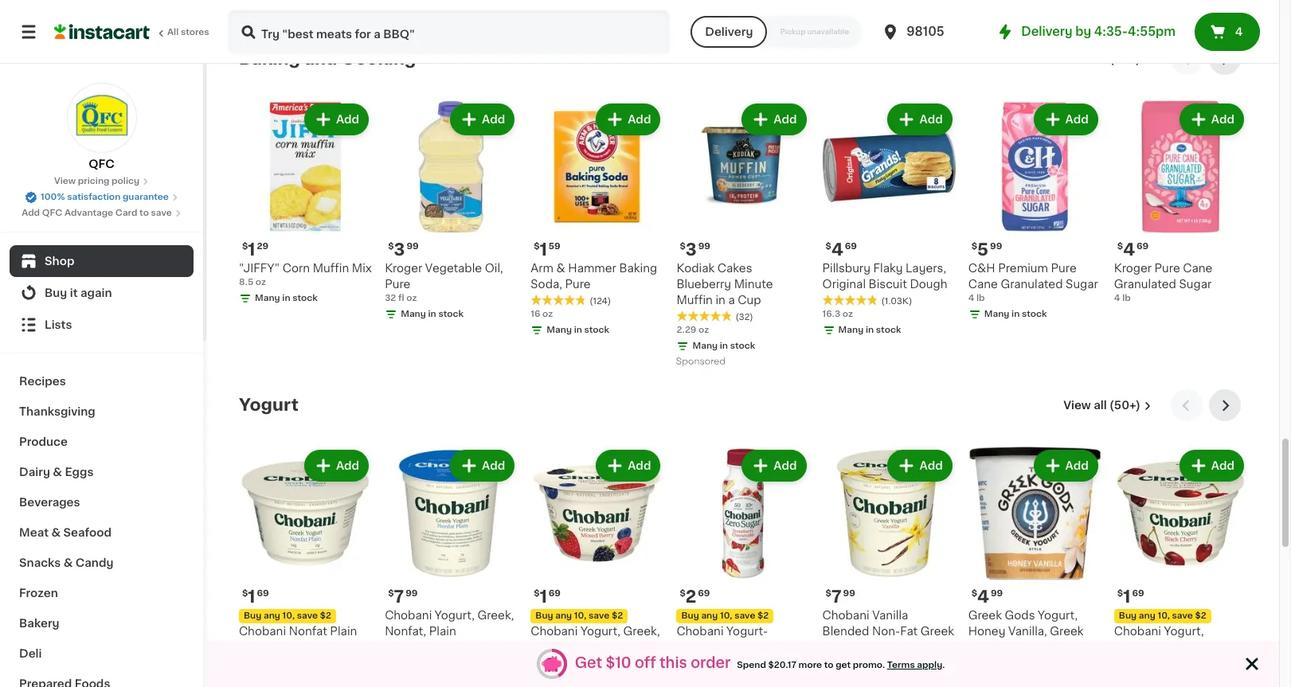 Task type: vqa. For each thing, say whether or not it's contained in the screenshot.


Task type: describe. For each thing, give the bounding box(es) containing it.
kroger for pure
[[385, 263, 423, 274]]

all stores
[[167, 28, 209, 37]]

the
[[1173, 658, 1192, 669]]

view pricing policy link
[[54, 175, 149, 188]]

$ inside '$ 1 59'
[[534, 243, 540, 251]]

view all (50+) button for buy any 10, save $2
[[1058, 390, 1159, 422]]

item carousel region containing yogurt
[[239, 390, 1248, 688]]

4 button
[[1195, 13, 1261, 51]]

black
[[1199, 642, 1229, 653]]

$ 1 59
[[534, 242, 561, 259]]

candy
[[76, 558, 114, 569]]

blended inside chobani yogurt, greek, low-fat, mixed berry, blended
[[531, 658, 578, 669]]

yogurt inside chobani nonfat plain greek yogurt
[[276, 642, 312, 653]]

zero
[[677, 658, 702, 669]]

many in stock down 2.29 oz
[[693, 342, 756, 351]]

$ up kroger pure cane granulated sugar 4 lb
[[1118, 243, 1124, 251]]

69 for chobani yogurt- cultured dairy drink, zero sugar, strawberry cheesecake inspired
[[698, 589, 710, 598]]

many down 2.29 oz
[[693, 342, 718, 351]]

69 for chobani nonfat plain greek yogurt
[[257, 589, 269, 598]]

pure inside c&h premium pure cane granulated sugar 4 lb
[[1052, 263, 1077, 274]]

3 for kroger vegetable oil, pure
[[394, 242, 405, 259]]

add button for chobani yogurt, greek, nonfat, plain
[[452, 452, 513, 481]]

layers,
[[906, 263, 947, 274]]

chobani yogurt, greek, nonfat, plain
[[385, 610, 514, 637]]

$ up 'kroger vegetable oil, pure 32 fl oz'
[[388, 243, 394, 251]]

$ up chobani nonfat plain greek yogurt
[[242, 589, 248, 598]]

save for chobani nonfat plain greek yogurt
[[297, 612, 318, 620]]

2.29
[[677, 326, 697, 335]]

lb inside kroger pure cane granulated sugar 4 lb
[[1123, 294, 1131, 303]]

100% satisfaction guarantee
[[41, 193, 169, 202]]

many down "jiffy"
[[255, 294, 280, 303]]

$ 3 99 for kroger vegetable oil, pure
[[388, 242, 419, 259]]

baking inside arm & hammer baking soda, pure
[[620, 263, 658, 274]]

honey
[[969, 626, 1006, 637]]

all stores link
[[54, 10, 210, 54]]

fat
[[901, 626, 918, 637]]

pillsbury flaky layers, original biscuit dough
[[823, 263, 948, 290]]

many in stock down 'kroger vegetable oil, pure 32 fl oz'
[[401, 310, 464, 319]]

1 sponsored badge image from the top
[[677, 11, 725, 20]]

add for c&h premium pure cane granulated sugar
[[1066, 114, 1089, 125]]

mixed
[[582, 642, 617, 653]]

greek, for buy any 10, save $2
[[624, 626, 660, 637]]

1 for chobani nonfat plain greek yogurt
[[248, 589, 255, 605]]

product group containing 5
[[969, 101, 1102, 325]]

fl inside product group
[[684, 673, 690, 682]]

vanilla
[[873, 610, 909, 621]]

get $10 off this order spend $20.17 more to get promo. terms apply .
[[575, 657, 945, 671]]

beverages link
[[10, 488, 194, 518]]

buy any 10, save $2 for dairy
[[682, 612, 769, 620]]

add button for greek gods yogurt, honey vanilla, greek style
[[1036, 452, 1097, 481]]

thanksgiving link
[[10, 397, 194, 427]]

chobani vanilla blended non-fat greek yogurt
[[823, 610, 955, 653]]

chobani yogurt, greek, low-fat, mixed berry, blended
[[531, 626, 660, 669]]

save down guarantee
[[151, 209, 172, 218]]

add button for chobani yogurt- cultured dairy drink, zero sugar, strawberry cheesecake inspired
[[744, 452, 805, 481]]

save for chobani yogurt- cultured dairy drink, zero sugar, strawberry cheesecake inspired
[[735, 612, 756, 620]]

muffin inside "jiffy" corn muffin mix 8.5 oz
[[313, 263, 349, 274]]

blueberry
[[677, 279, 732, 290]]

7 for chobani yogurt, greek, nonfat, plain
[[394, 589, 404, 605]]

many down 'kroger vegetable oil, pure 32 fl oz'
[[401, 310, 426, 319]]

$ 1 69 for chobani nonfat plain greek yogurt
[[242, 589, 269, 605]]

view all (50+) for buy any 10, save $2
[[1064, 400, 1141, 412]]

add button for chobani vanilla blended non-fat greek yogurt
[[890, 452, 951, 481]]

(124)
[[590, 298, 611, 306]]

cultured
[[677, 642, 726, 653]]

sponsored badge image inside "item carousel" region
[[677, 358, 725, 367]]

granulated inside c&h premium pure cane granulated sugar 4 lb
[[1001, 279, 1064, 290]]

99 for chobani yogurt, greek, nonfat, plain
[[406, 589, 418, 598]]

Search field
[[230, 11, 669, 53]]

98105
[[907, 26, 945, 37]]

$ up the kodiak
[[680, 243, 686, 251]]

greek, inside chobani yogurt, nonfat, greek, black cherry on the bottom
[[1159, 642, 1196, 653]]

delivery by 4:35-4:55pm
[[1022, 26, 1176, 37]]

any for greek
[[264, 612, 280, 620]]

100% satisfaction guarantee button
[[25, 188, 178, 204]]

add for "jiffy" corn muffin mix
[[336, 114, 360, 125]]

chobani for dairy
[[677, 626, 724, 637]]

plain inside chobani nonfat plain greek yogurt
[[330, 626, 357, 637]]

add qfc advantage card to save link
[[22, 207, 182, 220]]

spend
[[737, 662, 767, 671]]

kroger pure cane granulated sugar 4 lb
[[1115, 263, 1213, 303]]

fat,
[[559, 642, 580, 653]]

vegetable
[[425, 263, 482, 274]]

delivery button
[[691, 16, 768, 48]]

product group containing 2
[[677, 447, 810, 688]]

10, for greek
[[283, 612, 295, 620]]

bakery link
[[10, 609, 194, 639]]

32 inside 'kroger vegetable oil, pure 32 fl oz'
[[385, 294, 396, 303]]

beverages
[[19, 497, 80, 508]]

1 left 29
[[248, 242, 255, 259]]

card
[[115, 209, 137, 218]]

qfc link
[[67, 83, 137, 172]]

$ up cherry
[[1118, 589, 1124, 598]]

add for pillsbury flaky layers, original biscuit dough
[[920, 114, 943, 125]]

(50+) for buy any 10, save $2
[[1110, 400, 1141, 412]]

$ inside $ 1 29
[[242, 243, 248, 251]]

10, for greek,
[[1158, 612, 1171, 621]]

oz inside "jiffy" corn muffin mix 8.5 oz
[[256, 278, 266, 287]]

dairy & eggs link
[[10, 457, 194, 488]]

gods
[[1005, 610, 1036, 621]]

chobani for greek
[[239, 626, 286, 637]]

apply
[[918, 662, 943, 671]]

chobani for nonfat,
[[385, 610, 432, 621]]

flaky
[[874, 263, 903, 274]]

$ 4 69 for kroger pure cane granulated sugar
[[1118, 242, 1149, 259]]

bakery
[[19, 618, 59, 630]]

dough
[[910, 279, 948, 290]]

policy
[[112, 177, 140, 186]]

2
[[686, 589, 697, 605]]

dairy inside "link"
[[19, 467, 50, 478]]

oz inside product group
[[692, 673, 703, 682]]

$20.17
[[769, 662, 797, 671]]

59
[[549, 243, 561, 251]]

item carousel region containing baking and cooking
[[239, 43, 1248, 377]]

99 for chobani vanilla blended non-fat greek yogurt
[[844, 589, 856, 598]]

$ up the pillsbury
[[826, 243, 832, 251]]

qfc inside qfc link
[[89, 159, 115, 170]]

1 vertical spatial 32
[[823, 673, 834, 682]]

add for kroger pure cane granulated sugar
[[1212, 114, 1235, 125]]

$ up chobani yogurt, greek, nonfat, plain
[[388, 589, 394, 598]]

delivery by 4:35-4:55pm link
[[996, 22, 1176, 41]]

4 inside kroger pure cane granulated sugar 4 lb
[[1115, 294, 1121, 303]]

snacks
[[19, 558, 61, 569]]

off
[[635, 657, 656, 671]]

any for dairy
[[702, 612, 718, 620]]

16.3
[[823, 310, 841, 319]]

"jiffy"
[[239, 263, 280, 274]]

baking and cooking
[[239, 50, 416, 67]]

in inside kodiak cakes blueberry minute muffin in a cup
[[716, 295, 726, 306]]

buy for chobani nonfat plain greek yogurt
[[244, 612, 262, 620]]

32 oz
[[823, 673, 847, 682]]

greek inside "chobani vanilla blended non-fat greek yogurt"
[[921, 626, 955, 637]]

$ 7 99 for chobani vanilla blended non-fat greek yogurt
[[826, 589, 856, 605]]

meat
[[19, 528, 49, 539]]

arm & hammer baking soda, pure
[[531, 263, 658, 290]]

shop
[[45, 256, 74, 267]]

add button for chobani yogurt, nonfat, greek, black cherry on the bottom
[[1182, 452, 1243, 481]]

$ up low- in the bottom left of the page
[[534, 589, 540, 598]]

shop link
[[10, 245, 194, 277]]

(50+) for 4
[[1110, 54, 1141, 65]]

premium
[[999, 263, 1049, 274]]

eggs
[[65, 467, 94, 478]]

chobani for greek,
[[1115, 626, 1162, 637]]

dairy & eggs
[[19, 467, 94, 478]]

many in stock down "jiffy" corn muffin mix 8.5 oz
[[255, 294, 318, 303]]

chobani for low-
[[531, 626, 578, 637]]

add for chobani yogurt- cultured dairy drink, zero sugar, strawberry cheesecake inspired
[[774, 461, 797, 472]]

$ inside $ 4 99
[[972, 589, 978, 598]]

add button for pillsbury flaky layers, original biscuit dough
[[890, 105, 951, 134]]

any for low-
[[556, 612, 572, 620]]

many down 16.3 oz on the top right of the page
[[839, 326, 864, 335]]

blended inside "chobani vanilla blended non-fat greek yogurt"
[[823, 626, 870, 637]]

oz inside 'kroger vegetable oil, pure 32 fl oz'
[[407, 294, 417, 303]]

$ up "chobani vanilla blended non-fat greek yogurt"
[[826, 589, 832, 598]]

delivery for delivery by 4:35-4:55pm
[[1022, 26, 1073, 37]]

get
[[575, 657, 603, 671]]

terms
[[888, 662, 915, 671]]

chobani nonfat plain greek yogurt
[[239, 626, 357, 653]]

c&h premium pure cane granulated sugar 4 lb
[[969, 263, 1099, 303]]

99 for greek gods yogurt, honey vanilla, greek style
[[991, 589, 1004, 598]]

view all (50+) button for 4
[[1058, 43, 1159, 75]]

snacks & candy link
[[10, 548, 194, 579]]

3 for kodiak cakes blueberry minute muffin in a cup
[[686, 242, 697, 259]]

4:35-
[[1095, 26, 1129, 37]]

4 inside c&h premium pure cane granulated sugar 4 lb
[[969, 294, 975, 303]]

1 left 59
[[540, 242, 547, 259]]

add qfc advantage card to save
[[22, 209, 172, 218]]

add for chobani yogurt, nonfat, greek, black cherry on the bottom
[[1212, 461, 1235, 472]]

(1.56k)
[[882, 660, 913, 669]]

view all (50+) for 4
[[1064, 54, 1141, 65]]

satisfaction
[[67, 193, 121, 202]]

buy for chobani yogurt, nonfat, greek, black cherry on the bottom
[[1120, 612, 1137, 621]]

chobani yogurt, nonfat, greek, black cherry on the bottom
[[1115, 626, 1236, 669]]

4 inside button
[[1236, 26, 1244, 37]]

buy any 10, save $2 for greek
[[244, 612, 331, 620]]

fl inside 'kroger vegetable oil, pure 32 fl oz'
[[398, 294, 405, 303]]

& for snacks
[[64, 558, 73, 569]]

69 up the pillsbury
[[845, 243, 858, 251]]

add for arm & hammer baking soda, pure
[[628, 114, 651, 125]]

all for 4
[[1094, 54, 1107, 65]]

view pricing policy
[[54, 177, 140, 186]]

cherry
[[1115, 658, 1153, 669]]

get
[[836, 662, 851, 671]]



Task type: locate. For each thing, give the bounding box(es) containing it.
99 right "5" at the right top
[[991, 243, 1003, 251]]

16 oz
[[531, 310, 553, 319]]

99 up honey
[[991, 589, 1004, 598]]

$2 for yogurt
[[320, 612, 331, 620]]

0 vertical spatial view all (50+)
[[1064, 54, 1141, 65]]

2 plain from the left
[[429, 626, 456, 637]]

biscuit
[[869, 279, 908, 290]]

yogurt,
[[435, 610, 475, 621], [1038, 610, 1078, 621], [581, 626, 621, 637], [1165, 626, 1205, 637]]

4 buy any 10, save $2 from the left
[[1120, 612, 1207, 621]]

1 $ 7 99 from the left
[[388, 589, 418, 605]]

sugar,
[[705, 658, 740, 669]]

any up chobani yogurt, nonfat, greek, black cherry on the bottom
[[1140, 612, 1156, 621]]

chobani for non-
[[823, 610, 870, 621]]

$ 3 99
[[388, 242, 419, 259], [680, 242, 711, 259]]

nonfat, inside chobani yogurt, nonfat, greek, black cherry on the bottom
[[1115, 642, 1156, 653]]

0 vertical spatial muffin
[[313, 263, 349, 274]]

1 view all (50+) from the top
[[1064, 54, 1141, 65]]

plain up (65)
[[429, 626, 456, 637]]

1 3 from the left
[[394, 242, 405, 259]]

stock down (32)
[[731, 342, 756, 351]]

yogurt, for chobani yogurt, greek, low-fat, mixed berry, blended
[[581, 626, 621, 637]]

any up chobani nonfat plain greek yogurt
[[264, 612, 280, 620]]

baking left the and
[[239, 50, 300, 67]]

$ 1 69 for chobani yogurt, greek, low-fat, mixed berry, blended
[[534, 589, 561, 605]]

pricing
[[78, 177, 110, 186]]

& for dairy
[[53, 467, 62, 478]]

$2 for fat,
[[612, 612, 623, 620]]

2 horizontal spatial 7
[[832, 589, 842, 605]]

$2 up mixed
[[612, 612, 623, 620]]

0 vertical spatial baking
[[239, 50, 300, 67]]

4 any from the left
[[1140, 612, 1156, 621]]

2.29 oz
[[677, 326, 709, 335]]

many in stock inside product group
[[985, 310, 1048, 319]]

view for baking and cooking
[[1064, 54, 1092, 65]]

1 sugar from the left
[[1066, 279, 1099, 290]]

$ inside $ 2 69
[[680, 589, 686, 598]]

$ 1 69 up cherry
[[1118, 589, 1145, 605]]

2 (50+) from the top
[[1110, 400, 1141, 412]]

1 $2 from the left
[[320, 612, 331, 620]]

1 vertical spatial blended
[[531, 658, 578, 669]]

to
[[140, 209, 149, 218], [825, 662, 834, 671]]

7 inside product group
[[677, 673, 682, 682]]

0 horizontal spatial kroger
[[385, 263, 423, 274]]

pure inside kroger pure cane granulated sugar 4 lb
[[1155, 263, 1181, 275]]

buy left it
[[45, 288, 67, 299]]

arm
[[531, 263, 554, 274]]

yogurt, inside greek gods yogurt, honey vanilla, greek style
[[1038, 610, 1078, 621]]

$2 for drink,
[[758, 612, 769, 620]]

2 buy any 10, save $2 from the left
[[536, 612, 623, 620]]

0 horizontal spatial granulated
[[1001, 279, 1064, 290]]

blended down low- in the bottom left of the page
[[531, 658, 578, 669]]

buy any 10, save $2 up fat,
[[536, 612, 623, 620]]

kroger inside 'kroger vegetable oil, pure 32 fl oz'
[[385, 263, 423, 274]]

0 horizontal spatial blended
[[531, 658, 578, 669]]

4 $2 from the left
[[1196, 612, 1207, 621]]

strawberry
[[743, 658, 804, 669]]

1 horizontal spatial granulated
[[1115, 279, 1177, 290]]

1 horizontal spatial muffin
[[677, 295, 713, 306]]

a
[[729, 295, 735, 306]]

yogurt inside "chobani vanilla blended non-fat greek yogurt"
[[823, 642, 860, 653]]

berry,
[[619, 642, 653, 653]]

0 horizontal spatial 7
[[394, 589, 404, 605]]

produce
[[19, 437, 68, 448]]

0 horizontal spatial sugar
[[1066, 279, 1099, 290]]

add for kroger vegetable oil, pure
[[482, 114, 506, 125]]

yogurt, up (65)
[[435, 610, 475, 621]]

service type group
[[691, 16, 862, 48]]

yogurt
[[239, 397, 299, 414], [276, 642, 312, 653], [823, 642, 860, 653]]

"jiffy" corn muffin mix 8.5 oz
[[239, 263, 372, 287]]

2 $ 4 69 from the left
[[1118, 242, 1149, 259]]

99 for c&h premium pure cane granulated sugar
[[991, 243, 1003, 251]]

save
[[151, 209, 172, 218], [297, 612, 318, 620], [589, 612, 610, 620], [735, 612, 756, 620], [1173, 612, 1194, 621]]

deli link
[[10, 639, 194, 669]]

kroger inside kroger pure cane granulated sugar 4 lb
[[1115, 263, 1152, 275]]

0 vertical spatial view all (50+) button
[[1058, 43, 1159, 75]]

10, for dairy
[[720, 612, 733, 620]]

10, up fat,
[[575, 612, 587, 620]]

yogurt, up the
[[1165, 626, 1205, 637]]

muffin inside kodiak cakes blueberry minute muffin in a cup
[[677, 295, 713, 306]]

0 vertical spatial sponsored badge image
[[677, 11, 725, 20]]

99 up chobani yogurt, greek, nonfat, plain
[[406, 589, 418, 598]]

69
[[845, 243, 858, 251], [1137, 243, 1149, 251], [257, 589, 269, 598], [549, 589, 561, 598], [698, 589, 710, 598], [1133, 589, 1145, 598]]

baking
[[239, 50, 300, 67], [620, 263, 658, 274]]

cane inside c&h premium pure cane granulated sugar 4 lb
[[969, 279, 998, 290]]

3 up the kodiak
[[686, 242, 697, 259]]

0 horizontal spatial to
[[140, 209, 149, 218]]

2 sugar from the left
[[1180, 279, 1212, 290]]

seafood
[[63, 528, 112, 539]]

0 horizontal spatial $ 4 69
[[826, 242, 858, 259]]

buy it again link
[[10, 277, 194, 309]]

2 $2 from the left
[[612, 612, 623, 620]]

2 item carousel region from the top
[[239, 390, 1248, 688]]

$2 up yogurt- at the right bottom
[[758, 612, 769, 620]]

2 horizontal spatial greek,
[[1159, 642, 1196, 653]]

0 horizontal spatial nonfat,
[[385, 626, 427, 637]]

1 vertical spatial view all (50+)
[[1064, 400, 1141, 412]]

any inside product group
[[702, 612, 718, 620]]

all
[[167, 28, 179, 37]]

0 horizontal spatial $ 3 99
[[388, 242, 419, 259]]

save for chobani yogurt, greek, low-fat, mixed berry, blended
[[589, 612, 610, 620]]

69 for chobani yogurt, greek, low-fat, mixed berry, blended
[[549, 589, 561, 598]]

add for chobani yogurt, greek, low-fat, mixed berry, blended
[[628, 461, 651, 472]]

add for chobani vanilla blended non-fat greek yogurt
[[920, 461, 943, 472]]

0 horizontal spatial baking
[[239, 50, 300, 67]]

& inside "link"
[[53, 467, 62, 478]]

0 horizontal spatial cane
[[969, 279, 998, 290]]

many in stock down c&h premium pure cane granulated sugar 4 lb
[[985, 310, 1048, 319]]

10, up the nonfat
[[283, 612, 295, 620]]

meat & seafood
[[19, 528, 112, 539]]

buy up cherry
[[1120, 612, 1137, 621]]

1 horizontal spatial blended
[[823, 626, 870, 637]]

deli
[[19, 649, 42, 660]]

99 up "chobani vanilla blended non-fat greek yogurt"
[[844, 589, 856, 598]]

stock down 'kroger vegetable oil, pure 32 fl oz'
[[439, 310, 464, 319]]

1 vertical spatial baking
[[620, 263, 658, 274]]

(65)
[[444, 644, 462, 653]]

99 inside $ 4 99
[[991, 589, 1004, 598]]

1 up chobani nonfat plain greek yogurt
[[248, 589, 255, 605]]

many inside product group
[[985, 310, 1010, 319]]

$2 inside product group
[[758, 612, 769, 620]]

greek, inside chobani yogurt, greek, low-fat, mixed berry, blended
[[624, 626, 660, 637]]

sugar inside c&h premium pure cane granulated sugar 4 lb
[[1066, 279, 1099, 290]]

0 vertical spatial dairy
[[19, 467, 50, 478]]

$ 4 69 up the pillsbury
[[826, 242, 858, 259]]

7 up chobani yogurt, greek, nonfat, plain
[[394, 589, 404, 605]]

7 for chobani vanilla blended non-fat greek yogurt
[[832, 589, 842, 605]]

plain inside chobani yogurt, greek, nonfat, plain
[[429, 626, 456, 637]]

3 $ 1 69 from the left
[[1118, 589, 1145, 605]]

kroger for granulated
[[1115, 263, 1152, 275]]

None search field
[[228, 10, 670, 54]]

instacart logo image
[[54, 22, 150, 41]]

oil,
[[485, 263, 503, 274]]

0 vertical spatial view
[[1064, 54, 1092, 65]]

0 horizontal spatial fl
[[398, 294, 405, 303]]

stock inside product group
[[1022, 310, 1048, 319]]

yogurt, for chobani yogurt, nonfat, greek, black cherry on the bottom
[[1165, 626, 1205, 637]]

$2 for black
[[1196, 612, 1207, 621]]

yogurt, inside chobani yogurt, nonfat, greek, black cherry on the bottom
[[1165, 626, 1205, 637]]

1 horizontal spatial 3
[[686, 242, 697, 259]]

$ 7 99 up chobani yogurt, greek, nonfat, plain
[[388, 589, 418, 605]]

1 horizontal spatial $ 7 99
[[826, 589, 856, 605]]

qfc up the view pricing policy link
[[89, 159, 115, 170]]

soda,
[[531, 279, 563, 290]]

1 horizontal spatial fl
[[684, 673, 690, 682]]

$ 3 99 up 'kroger vegetable oil, pure 32 fl oz'
[[388, 242, 419, 259]]

1 view all (50+) button from the top
[[1058, 43, 1159, 75]]

7
[[394, 589, 404, 605], [832, 589, 842, 605], [677, 673, 682, 682]]

2 all from the top
[[1094, 400, 1107, 412]]

2 view all (50+) from the top
[[1064, 400, 1141, 412]]

1 horizontal spatial to
[[825, 662, 834, 671]]

yogurt-
[[727, 626, 768, 637]]

granulated inside kroger pure cane granulated sugar 4 lb
[[1115, 279, 1177, 290]]

all for buy any 10, save $2
[[1094, 400, 1107, 412]]

8.5
[[239, 278, 254, 287]]

0 horizontal spatial greek,
[[478, 610, 514, 621]]

1 vertical spatial qfc
[[42, 209, 62, 218]]

produce link
[[10, 427, 194, 457]]

product group
[[239, 101, 372, 309], [385, 101, 518, 325], [531, 101, 664, 341], [677, 101, 810, 371], [823, 101, 956, 341], [969, 101, 1102, 325], [1115, 101, 1248, 306], [239, 447, 372, 688], [385, 447, 518, 687], [531, 447, 664, 688], [677, 447, 810, 688], [823, 447, 956, 688], [969, 447, 1102, 688], [1115, 447, 1248, 688]]

save inside product group
[[735, 612, 756, 620]]

$ 1 69 up chobani nonfat plain greek yogurt
[[242, 589, 269, 605]]

$ 4 99
[[972, 589, 1004, 605]]

buy for chobani yogurt, greek, low-fat, mixed berry, blended
[[536, 612, 554, 620]]

2 view all (50+) button from the top
[[1058, 390, 1159, 422]]

view all (50+) button
[[1058, 43, 1159, 75], [1058, 390, 1159, 422]]

1 buy any 10, save $2 from the left
[[244, 612, 331, 620]]

2 lb from the left
[[1123, 294, 1131, 303]]

99 inside $ 5 99
[[991, 243, 1003, 251]]

1 horizontal spatial cane
[[1184, 263, 1213, 275]]

1 $ 3 99 from the left
[[388, 242, 419, 259]]

add button for kroger vegetable oil, pure
[[452, 105, 513, 134]]

buy any 10, save $2 for greek,
[[1120, 612, 1207, 621]]

3 up 'kroger vegetable oil, pure 32 fl oz'
[[394, 242, 405, 259]]

0 vertical spatial 32
[[385, 294, 396, 303]]

save up yogurt- at the right bottom
[[735, 612, 756, 620]]

$ 4 69 up kroger pure cane granulated sugar 4 lb
[[1118, 242, 1149, 259]]

3 10, from the left
[[720, 612, 733, 620]]

any down $ 2 69
[[702, 612, 718, 620]]

fl
[[398, 294, 405, 303], [684, 673, 690, 682]]

this
[[660, 657, 688, 671]]

99 for kodiak cakes blueberry minute muffin in a cup
[[699, 243, 711, 251]]

0 horizontal spatial qfc
[[42, 209, 62, 218]]

qfc inside add qfc advantage card to save link
[[42, 209, 62, 218]]

stock down (1.03k) at the right
[[877, 326, 902, 335]]

$ 7 99 for chobani yogurt, greek, nonfat, plain
[[388, 589, 418, 605]]

add button for arm & hammer baking soda, pure
[[598, 105, 659, 134]]

chobani inside "chobani vanilla blended non-fat greek yogurt"
[[823, 610, 870, 621]]

pure inside 'kroger vegetable oil, pure 32 fl oz'
[[385, 279, 411, 290]]

and
[[304, 50, 338, 67]]

2 vertical spatial view
[[1064, 400, 1092, 412]]

1 horizontal spatial baking
[[620, 263, 658, 274]]

(50+)
[[1110, 54, 1141, 65], [1110, 400, 1141, 412]]

1 plain from the left
[[330, 626, 357, 637]]

1 $ 4 69 from the left
[[826, 242, 858, 259]]

1 vertical spatial view
[[54, 177, 76, 186]]

1 vertical spatial to
[[825, 662, 834, 671]]

1
[[248, 242, 255, 259], [540, 242, 547, 259], [248, 589, 255, 605], [540, 589, 547, 605], [1124, 589, 1131, 605]]

chobani inside chobani yogurt, nonfat, greek, black cherry on the bottom
[[1115, 626, 1162, 637]]

nonfat, inside chobani yogurt, greek, nonfat, plain
[[385, 626, 427, 637]]

pure inside arm & hammer baking soda, pure
[[565, 279, 591, 290]]

to down guarantee
[[140, 209, 149, 218]]

pillsbury
[[823, 263, 871, 274]]

add button
[[306, 105, 368, 134], [452, 105, 513, 134], [598, 105, 659, 134], [744, 105, 805, 134], [890, 105, 951, 134], [1036, 105, 1097, 134], [1182, 105, 1243, 134], [306, 452, 368, 481], [452, 452, 513, 481], [598, 452, 659, 481], [744, 452, 805, 481], [890, 452, 951, 481], [1036, 452, 1097, 481], [1182, 452, 1243, 481]]

yogurt, up mixed
[[581, 626, 621, 637]]

99 up 'kroger vegetable oil, pure 32 fl oz'
[[407, 243, 419, 251]]

c&h
[[969, 263, 996, 274]]

1 vertical spatial fl
[[684, 673, 690, 682]]

$ 3 99 up the kodiak
[[680, 242, 711, 259]]

many in stock down 16.3 oz on the top right of the page
[[839, 326, 902, 335]]

stock down c&h premium pure cane granulated sugar 4 lb
[[1022, 310, 1048, 319]]

buy for chobani yogurt- cultured dairy drink, zero sugar, strawberry cheesecake inspired
[[682, 612, 700, 620]]

buy up chobani nonfat plain greek yogurt
[[244, 612, 262, 620]]

cane inside kroger pure cane granulated sugar 4 lb
[[1184, 263, 1213, 275]]

69 up chobani yogurt, nonfat, greek, black cherry on the bottom
[[1133, 589, 1145, 598]]

dairy down yogurt- at the right bottom
[[728, 642, 758, 653]]

0 vertical spatial to
[[140, 209, 149, 218]]

buy any 10, save $2 up chobani yogurt, nonfat, greek, black cherry on the bottom
[[1120, 612, 1207, 621]]

sugar inside kroger pure cane granulated sugar 4 lb
[[1180, 279, 1212, 290]]

69 for chobani yogurt, nonfat, greek, black cherry on the bottom
[[1133, 589, 1145, 598]]

3 $2 from the left
[[758, 612, 769, 620]]

add button for c&h premium pure cane granulated sugar
[[1036, 105, 1097, 134]]

delivery for delivery
[[706, 26, 753, 37]]

$ 4 69 for pillsbury flaky layers, original biscuit dough
[[826, 242, 858, 259]]

1 vertical spatial all
[[1094, 400, 1107, 412]]

3 buy any 10, save $2 from the left
[[682, 612, 769, 620]]

1 horizontal spatial kroger
[[1115, 263, 1152, 275]]

0 vertical spatial nonfat,
[[385, 626, 427, 637]]

buy
[[45, 288, 67, 299], [244, 612, 262, 620], [536, 612, 554, 620], [682, 612, 700, 620], [1120, 612, 1137, 621]]

save up the nonfat
[[297, 612, 318, 620]]

4 10, from the left
[[1158, 612, 1171, 621]]

add button for chobani yogurt, greek, low-fat, mixed berry, blended
[[598, 452, 659, 481]]

1 horizontal spatial dairy
[[728, 642, 758, 653]]

0 horizontal spatial delivery
[[706, 26, 753, 37]]

1 horizontal spatial delivery
[[1022, 26, 1073, 37]]

2 vertical spatial greek,
[[1159, 642, 1196, 653]]

add button for "jiffy" corn muffin mix
[[306, 105, 368, 134]]

0 vertical spatial (50+)
[[1110, 54, 1141, 65]]

& right meat
[[51, 528, 61, 539]]

1 any from the left
[[264, 612, 280, 620]]

1 horizontal spatial sugar
[[1180, 279, 1212, 290]]

2 3 from the left
[[686, 242, 697, 259]]

pure
[[1052, 263, 1077, 274], [1155, 263, 1181, 275], [385, 279, 411, 290], [565, 279, 591, 290]]

1 vertical spatial nonfat,
[[1115, 642, 1156, 653]]

0 horizontal spatial muffin
[[313, 263, 349, 274]]

inspired
[[750, 674, 795, 685]]

$ inside $ 5 99
[[972, 243, 978, 251]]

mix
[[352, 263, 372, 274]]

it
[[70, 288, 78, 299]]

$ 3 99 for kodiak cakes blueberry minute muffin in a cup
[[680, 242, 711, 259]]

69 up low- in the bottom left of the page
[[549, 589, 561, 598]]

1 item carousel region from the top
[[239, 43, 1248, 377]]

many in stock
[[255, 294, 318, 303], [401, 310, 464, 319], [985, 310, 1048, 319], [547, 326, 610, 335], [839, 326, 902, 335], [693, 342, 756, 351]]

add button for kroger pure cane granulated sugar
[[1182, 105, 1243, 134]]

0 horizontal spatial plain
[[330, 626, 357, 637]]

& inside arm & hammer baking soda, pure
[[557, 263, 566, 274]]

guarantee
[[123, 193, 169, 202]]

plain
[[330, 626, 357, 637], [429, 626, 456, 637]]

stock down (124) on the top of page
[[585, 326, 610, 335]]

to inside get $10 off this order spend $20.17 more to get promo. terms apply .
[[825, 662, 834, 671]]

$ 1 69 up low- in the bottom left of the page
[[534, 589, 561, 605]]

0 horizontal spatial 3
[[394, 242, 405, 259]]

$2 up the nonfat
[[320, 612, 331, 620]]

1 for chobani yogurt, greek, low-fat, mixed berry, blended
[[540, 589, 547, 605]]

7 down this
[[677, 673, 682, 682]]

chobani inside chobani yogurt- cultured dairy drink, zero sugar, strawberry cheesecake inspired
[[677, 626, 724, 637]]

view for yogurt
[[1064, 400, 1092, 412]]

1 lb from the left
[[977, 294, 986, 303]]

greek, inside chobani yogurt, greek, nonfat, plain
[[478, 610, 514, 621]]

greek, for 7
[[478, 610, 514, 621]]

3
[[394, 242, 405, 259], [686, 242, 697, 259]]

save for chobani yogurt, nonfat, greek, black cherry on the bottom
[[1173, 612, 1194, 621]]

greek inside chobani nonfat plain greek yogurt
[[239, 642, 273, 653]]

qfc down 100%
[[42, 209, 62, 218]]

qfc logo image
[[67, 83, 137, 153]]

many down c&h premium pure cane granulated sugar 4 lb
[[985, 310, 1010, 319]]

7 up "chobani vanilla blended non-fat greek yogurt"
[[832, 589, 842, 605]]

1 $ 1 69 from the left
[[242, 589, 269, 605]]

qfc
[[89, 159, 115, 170], [42, 209, 62, 218]]

buy any 10, save $2 up chobani nonfat plain greek yogurt
[[244, 612, 331, 620]]

1 vertical spatial cane
[[969, 279, 998, 290]]

greek gods yogurt, honey vanilla, greek style
[[969, 610, 1084, 653]]

$2 up black
[[1196, 612, 1207, 621]]

10, for low-
[[575, 612, 587, 620]]

2 $ 7 99 from the left
[[826, 589, 856, 605]]

yogurt, up vanilla,
[[1038, 610, 1078, 621]]

0 vertical spatial qfc
[[89, 159, 115, 170]]

1 horizontal spatial lb
[[1123, 294, 1131, 303]]

1 horizontal spatial nonfat,
[[1115, 642, 1156, 653]]

1 horizontal spatial $ 3 99
[[680, 242, 711, 259]]

dairy inside chobani yogurt- cultured dairy drink, zero sugar, strawberry cheesecake inspired
[[728, 642, 758, 653]]

4:55pm
[[1129, 26, 1176, 37]]

0 vertical spatial blended
[[823, 626, 870, 637]]

2 $ 1 69 from the left
[[534, 589, 561, 605]]

buy any 10, save $2 for low-
[[536, 612, 623, 620]]

delivery inside button
[[706, 26, 753, 37]]

1 vertical spatial muffin
[[677, 295, 713, 306]]

sugar
[[1066, 279, 1099, 290], [1180, 279, 1212, 290]]

2 $ 3 99 from the left
[[680, 242, 711, 259]]

0 horizontal spatial $ 7 99
[[388, 589, 418, 605]]

1 granulated from the left
[[1001, 279, 1064, 290]]

0 horizontal spatial 32
[[385, 294, 396, 303]]

chobani inside chobani nonfat plain greek yogurt
[[239, 626, 286, 637]]

delivery
[[1022, 26, 1073, 37], [706, 26, 753, 37]]

1 vertical spatial (50+)
[[1110, 400, 1141, 412]]

$ left 29
[[242, 243, 248, 251]]

1 kroger from the left
[[385, 263, 423, 274]]

10, up chobani yogurt, nonfat, greek, black cherry on the bottom
[[1158, 612, 1171, 621]]

1 vertical spatial view all (50+) button
[[1058, 390, 1159, 422]]

1 horizontal spatial qfc
[[89, 159, 115, 170]]

thanksgiving
[[19, 406, 95, 418]]

lists
[[45, 320, 72, 331]]

stock down "jiffy" corn muffin mix 8.5 oz
[[293, 294, 318, 303]]

2 kroger from the left
[[1115, 263, 1152, 275]]

3 any from the left
[[702, 612, 718, 620]]

item carousel region
[[239, 43, 1248, 377], [239, 390, 1248, 688]]

1 for chobani yogurt, nonfat, greek, black cherry on the bottom
[[1124, 589, 1131, 605]]

lb
[[977, 294, 986, 303], [1123, 294, 1131, 303]]

2 granulated from the left
[[1115, 279, 1177, 290]]

1 10, from the left
[[283, 612, 295, 620]]

1 horizontal spatial 32
[[823, 673, 834, 682]]

add for chobani nonfat plain greek yogurt
[[336, 461, 360, 472]]

chobani
[[385, 610, 432, 621], [823, 610, 870, 621], [239, 626, 286, 637], [531, 626, 578, 637], [677, 626, 724, 637], [1115, 626, 1162, 637]]

1 up cherry
[[1124, 589, 1131, 605]]

0 vertical spatial fl
[[398, 294, 405, 303]]

buy up low- in the bottom left of the page
[[536, 612, 554, 620]]

yogurt, inside chobani yogurt, greek, low-fat, mixed berry, blended
[[581, 626, 621, 637]]

muffin down blueberry
[[677, 295, 713, 306]]

10, inside product group
[[720, 612, 733, 620]]

add button for chobani nonfat plain greek yogurt
[[306, 452, 368, 481]]

0 horizontal spatial lb
[[977, 294, 986, 303]]

2 any from the left
[[556, 612, 572, 620]]

2 horizontal spatial $ 1 69
[[1118, 589, 1145, 605]]

blended
[[823, 626, 870, 637], [531, 658, 578, 669]]

many down 16 oz
[[547, 326, 572, 335]]

to up 32 oz
[[825, 662, 834, 671]]

0 vertical spatial cane
[[1184, 263, 1213, 275]]

$ left 59
[[534, 243, 540, 251]]

save up mixed
[[589, 612, 610, 620]]

10, up yogurt- at the right bottom
[[720, 612, 733, 620]]

99 for kroger vegetable oil, pure
[[407, 243, 419, 251]]

16
[[531, 310, 541, 319]]

many in stock down (124) on the top of page
[[547, 326, 610, 335]]

69 inside $ 2 69
[[698, 589, 710, 598]]

any up fat,
[[556, 612, 572, 620]]

2 10, from the left
[[575, 612, 587, 620]]

muffin left mix
[[313, 263, 349, 274]]

buy down 2
[[682, 612, 700, 620]]

stock
[[293, 294, 318, 303], [439, 310, 464, 319], [1022, 310, 1048, 319], [585, 326, 610, 335], [877, 326, 902, 335], [731, 342, 756, 351]]

low-
[[531, 642, 559, 653]]

many
[[255, 294, 280, 303], [401, 310, 426, 319], [985, 310, 1010, 319], [547, 326, 572, 335], [839, 326, 864, 335], [693, 342, 718, 351]]

vanilla,
[[1009, 626, 1048, 637]]

1 all from the top
[[1094, 54, 1107, 65]]

add
[[336, 114, 360, 125], [482, 114, 506, 125], [628, 114, 651, 125], [774, 114, 797, 125], [920, 114, 943, 125], [1066, 114, 1089, 125], [1212, 114, 1235, 125], [22, 209, 40, 218], [336, 461, 360, 472], [482, 461, 506, 472], [628, 461, 651, 472], [774, 461, 797, 472], [920, 461, 943, 472], [1066, 461, 1089, 472], [1212, 461, 1235, 472]]

get $10 off this order status
[[569, 656, 952, 673]]

$ up honey
[[972, 589, 978, 598]]

cakes
[[718, 263, 753, 274]]

1 horizontal spatial 7
[[677, 673, 682, 682]]

sponsored badge image
[[677, 11, 725, 20], [677, 358, 725, 367]]

1 horizontal spatial $ 4 69
[[1118, 242, 1149, 259]]

0 horizontal spatial dairy
[[19, 467, 50, 478]]

1 (50+) from the top
[[1110, 54, 1141, 65]]

chobani inside chobani yogurt, greek, nonfat, plain
[[385, 610, 432, 621]]

69 up chobani nonfat plain greek yogurt
[[257, 589, 269, 598]]

close image
[[1243, 655, 1262, 674]]

$ 7 99 up "chobani vanilla blended non-fat greek yogurt"
[[826, 589, 856, 605]]

0 vertical spatial greek,
[[478, 610, 514, 621]]

1 horizontal spatial $ 1 69
[[534, 589, 561, 605]]

& left the candy
[[64, 558, 73, 569]]

$ 1 69 for chobani yogurt, nonfat, greek, black cherry on the bottom
[[1118, 589, 1145, 605]]

1 vertical spatial item carousel region
[[239, 390, 1248, 688]]

recipes
[[19, 376, 66, 387]]

1 vertical spatial dairy
[[728, 642, 758, 653]]

1 vertical spatial sponsored badge image
[[677, 358, 725, 367]]

add for greek gods yogurt, honey vanilla, greek style
[[1066, 461, 1089, 472]]

add for chobani yogurt, greek, nonfat, plain
[[482, 461, 506, 472]]

lb inside c&h premium pure cane granulated sugar 4 lb
[[977, 294, 986, 303]]

save up chobani yogurt, nonfat, greek, black cherry on the bottom
[[1173, 612, 1194, 621]]

0 vertical spatial all
[[1094, 54, 1107, 65]]

1 vertical spatial greek,
[[624, 626, 660, 637]]

yogurt, for chobani yogurt, greek, nonfat, plain
[[435, 610, 475, 621]]

(1.03k)
[[882, 298, 913, 306]]

style
[[969, 642, 998, 653]]

nonfat
[[289, 626, 327, 637]]

& for meat
[[51, 528, 61, 539]]

2 sponsored badge image from the top
[[677, 358, 725, 367]]

buy it again
[[45, 288, 112, 299]]

blended up get
[[823, 626, 870, 637]]

kroger
[[385, 263, 423, 274], [1115, 263, 1152, 275]]

any
[[264, 612, 280, 620], [556, 612, 572, 620], [702, 612, 718, 620], [1140, 612, 1156, 621]]

chobani inside chobani yogurt, greek, low-fat, mixed berry, blended
[[531, 626, 578, 637]]

& for arm
[[557, 263, 566, 274]]

69 up kroger pure cane granulated sugar 4 lb
[[1137, 243, 1149, 251]]

$2
[[320, 612, 331, 620], [612, 612, 623, 620], [758, 612, 769, 620], [1196, 612, 1207, 621]]

& left eggs
[[53, 467, 62, 478]]

plain right the nonfat
[[330, 626, 357, 637]]

1 horizontal spatial plain
[[429, 626, 456, 637]]

buy any 10, save $2 inside product group
[[682, 612, 769, 620]]

0 vertical spatial item carousel region
[[239, 43, 1248, 377]]

0 horizontal spatial $ 1 69
[[242, 589, 269, 605]]

yogurt, inside chobani yogurt, greek, nonfat, plain
[[435, 610, 475, 621]]

1 horizontal spatial greek,
[[624, 626, 660, 637]]



